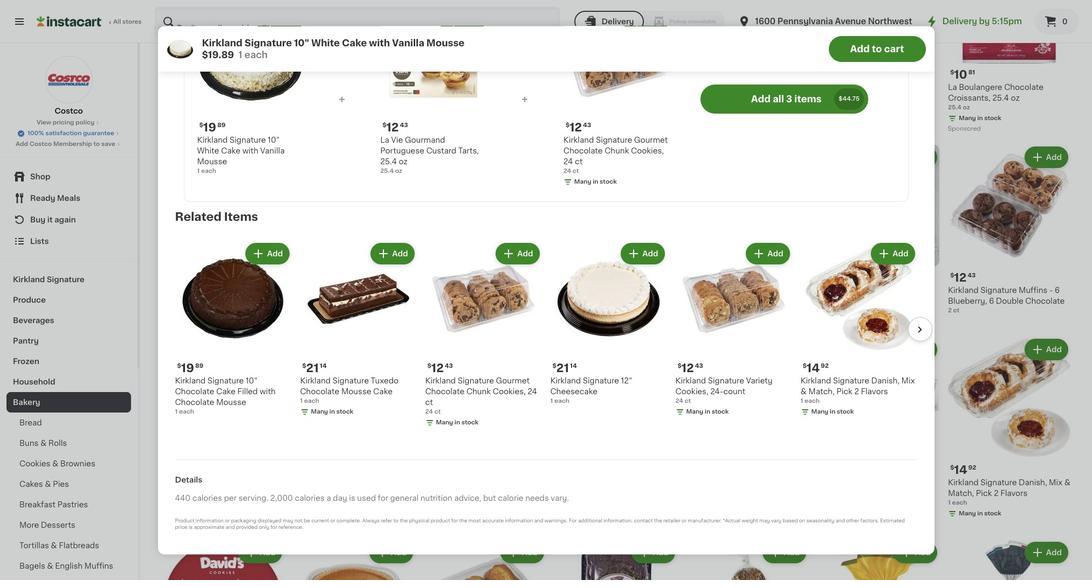 Task type: vqa. For each thing, say whether or not it's contained in the screenshot.
laundry
no



Task type: locate. For each thing, give the bounding box(es) containing it.
physical
[[409, 519, 430, 524]]

tortillas down 79
[[445, 84, 475, 91]]

english
[[55, 563, 83, 571]]

add inside button
[[850, 44, 870, 53]]

None search field
[[154, 6, 561, 37]]

1 vertical spatial for
[[451, 519, 458, 524]]

buy
[[30, 216, 46, 224], [296, 288, 308, 294]]

portuguese
[[380, 147, 424, 155], [491, 480, 535, 487]]

kirkland signature 10" white cake with vanilla mousse 1 each for 19
[[197, 137, 285, 174]]

killer
[[713, 84, 732, 91]]

$ 19 89 for kirkland signature 10" chocolate cake filled with chocolate mousse
[[177, 363, 203, 374]]

1 inside kirkland signature 12" cheesecake 1 each
[[550, 399, 553, 405]]

rolls
[[48, 440, 67, 448]]

bakery down household
[[13, 399, 40, 407]]

0 horizontal spatial 20
[[172, 297, 180, 303]]

view
[[37, 120, 51, 126]]

14
[[430, 69, 443, 80], [807, 363, 820, 374], [320, 364, 327, 370], [570, 364, 577, 370], [954, 465, 967, 476]]

1 horizontal spatial costco
[[55, 107, 83, 115]]

kirkland signature 12" cheesecake 1 each
[[550, 378, 632, 405]]

x inside damascus bakery roll up wraps, 12 12 x 2 oz
[[825, 308, 829, 314]]

$ inside $ 10 81
[[950, 70, 954, 76]]

calorie
[[498, 496, 524, 503]]

$ 21 14
[[302, 363, 327, 374], [553, 363, 577, 374]]

muffins left -
[[1019, 287, 1048, 295]]

lists
[[30, 238, 49, 245]]

the left most
[[459, 519, 467, 524]]

signature inside kirkland signature variety cookies, 24-count 24 ct
[[708, 378, 744, 385]]

32 down the we
[[686, 308, 694, 314]]

1 vertical spatial kirkland signature danish, mix & match, pick 2 flavors 1 each
[[948, 480, 1071, 507]]

stonefire naan dippers, 1.21 lbs 1.21 lb
[[424, 287, 543, 303]]

x down pepperidge on the bottom of page
[[588, 490, 592, 498]]

1 horizontal spatial danish,
[[1019, 480, 1047, 487]]

11 up madi
[[168, 69, 178, 80]]

1 vertical spatial 92
[[969, 466, 976, 471]]

produce
[[13, 297, 46, 304]]

$6
[[327, 288, 335, 294]]

2 vertical spatial 89
[[195, 364, 203, 370]]

bread inside maier's italian bread 2/20 oz 2 x 20 oz many in stock
[[216, 287, 238, 295]]

0 vertical spatial kirkland signature gourmet chocolate chunk cookies, 24 ct 24 ct
[[564, 137, 668, 174]]

and down packaging
[[226, 526, 235, 531]]

1 vertical spatial muffins
[[84, 563, 113, 571]]

1 horizontal spatial bread
[[216, 287, 238, 295]]

bread up buns
[[19, 420, 42, 427]]

11 for $ 11 18
[[168, 69, 178, 80]]

and
[[534, 519, 543, 524], [836, 519, 845, 524], [226, 526, 235, 531]]

italian right maier's
[[191, 287, 214, 295]]

and left other
[[836, 519, 845, 524]]

*actual
[[723, 519, 741, 524]]

more
[[19, 522, 39, 530]]

mini for junior's
[[325, 298, 341, 305]]

1 horizontal spatial italian
[[244, 84, 267, 91]]

0 horizontal spatial muffins
[[84, 563, 113, 571]]

lbs
[[531, 287, 543, 295]]

2 $ 21 14 from the left
[[553, 363, 577, 374]]

2 inside kirkland signature muffins - 6 blueberry, 6 double chocolate 2 ct
[[948, 308, 952, 314]]

$ 11 93
[[688, 69, 711, 80]]

get
[[315, 288, 326, 294]]

macarons
[[214, 480, 252, 487]]

tortillas inside siete tortillas  almond flour 20 ct
[[445, 84, 475, 91]]

18 left dave's
[[658, 84, 666, 91]]

2 calories from the left
[[295, 496, 325, 503]]

damascus
[[817, 287, 857, 295]]

kirkland inside the kirkland signature 10" chocolate cake filled with chocolate mousse 1 each
[[175, 378, 206, 385]]

muffins inside bagels & english muffins link
[[84, 563, 113, 571]]

1 horizontal spatial calories
[[295, 496, 325, 503]]

2 vertical spatial to
[[394, 519, 399, 524]]

may up reference.
[[283, 519, 293, 524]]

bakery inside damascus bakery roll up wraps, 12 12 x 2 oz
[[859, 287, 886, 295]]

costco down 100%
[[30, 141, 52, 147]]

24-
[[711, 388, 724, 396]]

pick inside item carousel region
[[837, 388, 853, 396]]

0 vertical spatial is
[[349, 496, 355, 503]]

3 the from the left
[[654, 519, 662, 524]]

cake, down the we
[[686, 298, 707, 305]]

to down guarantee
[[93, 141, 100, 147]]

0 horizontal spatial mix
[[902, 378, 915, 385]]

delivery by 5:15pm link
[[925, 15, 1022, 28]]

stonefire mini naan bread, 18 ct
[[555, 84, 675, 91]]

ct inside kirkland signature muffins - 6 blueberry, 6 double chocolate 2 ct
[[954, 308, 960, 314]]

2 inside schmidt honey wheat, 2 x 20 oz
[[382, 84, 387, 91]]

1600 pennsylvania avenue northwest
[[755, 17, 912, 25]]

cake, inside madi gran panettone italian cake, 35.25 oz 35.25 oz
[[162, 94, 183, 102]]

tortillas up bagels
[[19, 543, 49, 550]]

1 vertical spatial kirkland signature gourmet chocolate chunk cookies, 24 ct 24 ct
[[425, 378, 537, 415]]

1 vertical spatial 36
[[162, 501, 170, 507]]

36 down tipiak
[[162, 490, 172, 498]]

is right day at left bottom
[[349, 496, 355, 503]]

45 up lb
[[438, 273, 446, 279]]

1 or from the left
[[225, 519, 230, 524]]

0 horizontal spatial 35.25
[[162, 105, 179, 111]]

cookies, inside kirkland signature variety cookies, 24-count 24 ct
[[676, 388, 709, 396]]

1 21 from the left
[[306, 363, 319, 374]]

45
[[569, 70, 577, 76], [438, 273, 446, 279]]

2 horizontal spatial 7
[[823, 272, 830, 284]]

product group
[[948, 0, 1071, 135], [197, 10, 303, 176], [380, 10, 487, 176], [564, 10, 670, 189], [162, 145, 284, 318], [293, 145, 415, 326], [555, 145, 678, 316], [817, 145, 940, 329], [948, 145, 1071, 316], [175, 241, 292, 417], [300, 241, 417, 419], [425, 241, 542, 430], [550, 241, 667, 406], [676, 241, 792, 419], [801, 241, 917, 419], [162, 337, 284, 521], [817, 337, 940, 532], [948, 337, 1071, 521], [162, 541, 284, 581], [293, 541, 415, 581], [424, 541, 546, 581], [555, 541, 678, 581], [686, 541, 809, 581], [817, 541, 940, 581], [948, 541, 1071, 581]]

muffins down the flatbreads
[[84, 563, 113, 571]]

or right retailer
[[682, 519, 687, 524]]

20 inside maier's italian bread 2/20 oz 2 x 20 oz many in stock
[[172, 297, 180, 303]]

32 down take
[[709, 298, 719, 305]]

information up approximate
[[196, 519, 224, 524]]

gourmand down the siete
[[405, 137, 445, 144]]

0 horizontal spatial portuguese
[[380, 147, 424, 155]]

45 up the stonefire mini naan bread, 18 ct
[[569, 70, 577, 76]]

1 horizontal spatial 32
[[709, 298, 719, 305]]

used
[[357, 496, 376, 503]]

signature inside kirkland signature cranberry walnut round 1 each
[[325, 480, 362, 487]]

roll
[[888, 287, 902, 295]]

1 horizontal spatial tortillas
[[445, 84, 475, 91]]

x inside schmidt honey wheat, 2 x 20 oz
[[389, 84, 393, 91]]

each inside the kirkland signature 10" chocolate cake filled with chocolate mousse 1 each
[[179, 409, 194, 415]]

1 horizontal spatial gourmand
[[449, 480, 489, 487]]

0 horizontal spatial bread,
[[555, 490, 579, 498]]

1 vertical spatial la
[[380, 137, 389, 144]]

0 vertical spatial $ 7 45
[[557, 69, 577, 80]]

for right product
[[451, 519, 458, 524]]

0 horizontal spatial la
[[380, 137, 389, 144]]

0 vertical spatial chunk
[[605, 147, 629, 155]]

1 vertical spatial 18
[[658, 84, 666, 91]]

20 down the siete
[[424, 94, 432, 100]]

kirkland inside kirkland signature cranberry walnut round 1 each
[[293, 480, 323, 487]]

hearty
[[622, 480, 648, 487]]

0 horizontal spatial pick
[[837, 388, 853, 396]]

22.5 down pastries,
[[817, 105, 831, 111]]

1 horizontal spatial vie
[[435, 480, 447, 487]]

in
[[453, 105, 459, 111], [978, 115, 983, 121], [593, 179, 598, 185], [191, 308, 197, 314], [847, 319, 852, 325], [330, 409, 335, 415], [705, 409, 710, 415], [830, 409, 836, 415], [455, 420, 460, 426], [978, 511, 983, 517], [584, 522, 590, 528], [847, 522, 852, 528]]

1 vertical spatial 6
[[989, 298, 994, 305]]

0 vertical spatial $ 14 92
[[803, 363, 829, 374]]

add costco membership to save
[[16, 141, 115, 147]]

-
[[1050, 287, 1053, 295]]

to right 'refer'
[[394, 519, 399, 524]]

calories down french
[[192, 496, 222, 503]]

karen's bakery danish puff pastries, 22.5 oz 22.5 oz
[[817, 84, 919, 111]]

1 36 from the top
[[162, 490, 172, 498]]

2 information from the left
[[505, 519, 533, 524]]

1 horizontal spatial chunk
[[605, 147, 629, 155]]

1 vertical spatial gourmand
[[449, 480, 489, 487]]

0 vertical spatial mini
[[592, 84, 608, 91]]

20 down maier's
[[172, 297, 180, 303]]

kirkland signature link
[[6, 270, 131, 290]]

92 inside item carousel region
[[821, 364, 829, 370]]

2 vertical spatial 19
[[181, 363, 194, 374]]

7 left 08
[[823, 272, 830, 284]]

beverages link
[[6, 311, 131, 331]]

x down maier's
[[167, 297, 171, 303]]

$ 13 67
[[819, 69, 845, 80]]

$ 19 89 inside item carousel region
[[177, 363, 203, 374]]

leche
[[775, 287, 798, 295]]

bread inside dave's killer bread organic good seed, thin-sliced, 2 x 24 oz 2 x 24 oz
[[734, 84, 757, 91]]

bakery inside karen's bakery danish puff pastries, 22.5 oz 22.5 oz
[[847, 84, 873, 91]]

information down calorie
[[505, 519, 533, 524]]

stonefire for stonefire naan dippers, 1.21 lbs 1.21 lb
[[424, 287, 459, 295]]

11 left 93
[[692, 69, 702, 80]]

by
[[979, 17, 990, 25]]

0 horizontal spatial $ 21 14
[[302, 363, 327, 374]]

all
[[773, 95, 784, 104]]

& for brownies
[[52, 461, 58, 468]]

stock inside maier's italian bread 2/20 oz 2 x 20 oz many in stock
[[198, 308, 215, 314]]

vary
[[771, 519, 782, 524]]

kirkland inside kirkland signature muffins - 6 blueberry, 6 double chocolate 2 ct
[[948, 287, 979, 295]]

$ 7 45 up the stonefire mini naan bread, 18 ct
[[557, 69, 577, 80]]

1 $ 21 14 from the left
[[302, 363, 327, 374]]

0 horizontal spatial cookies,
[[493, 388, 526, 396]]

italian right panettone
[[244, 84, 267, 91]]

the left physical
[[400, 519, 408, 524]]

1 horizontal spatial 21
[[557, 363, 569, 374]]

buy for buy it again
[[30, 216, 46, 224]]

kirkland signature 10" chocolate cake filled with chocolate mousse 1 each
[[175, 378, 276, 415]]

1 11 from the left
[[168, 69, 178, 80]]

35.25 down madi
[[162, 105, 179, 111]]

18 up 'gran'
[[179, 70, 186, 76]]

0 horizontal spatial or
[[225, 519, 230, 524]]

1.21 left lbs
[[516, 287, 529, 295]]

0 vertical spatial danish,
[[871, 378, 900, 385]]

dave's
[[686, 84, 712, 91]]

1 vertical spatial bread,
[[555, 490, 579, 498]]

vanilla inside kirkland signature 10" white cake with vanilla mousse $19.89 1 each
[[392, 38, 424, 47]]

buy left it
[[30, 216, 46, 224]]

$ 19 89 down madi gran panettone italian cake, 35.25 oz 35.25 oz
[[199, 122, 226, 133]]

0 horizontal spatial information
[[196, 519, 224, 524]]

mix inside item carousel region
[[902, 378, 915, 385]]

19 89
[[561, 272, 583, 284]]

0 horizontal spatial 32
[[686, 308, 694, 314]]

0 vertical spatial muffins
[[1019, 287, 1048, 295]]

36 left 440
[[162, 501, 170, 507]]

muffins inside kirkland signature muffins - 6 blueberry, 6 double chocolate 2 ct
[[1019, 287, 1048, 295]]

cake inside kirkland signature 10" white cake with vanilla mousse $19.89 1 each
[[342, 38, 367, 47]]

danish
[[875, 84, 901, 91]]

1 horizontal spatial information
[[505, 519, 533, 524]]

0 horizontal spatial 7
[[430, 272, 437, 284]]

cake inside kirkland signature tuxedo chocolate mousse cake 1 each
[[373, 388, 393, 396]]

10" inside the kirkland signature 10" chocolate cake filled with chocolate mousse 1 each
[[246, 378, 258, 385]]

22.5 right pastries,
[[852, 94, 868, 102]]

or right current
[[330, 519, 335, 524]]

0 vertical spatial flavors
[[861, 388, 888, 396]]

0 vertical spatial 32
[[709, 298, 719, 305]]

2 horizontal spatial 89
[[575, 273, 583, 279]]

89 for la vie gourmand portuguese custard tarts, 25.4 oz
[[217, 122, 226, 128]]

each inside kirkland signature 12" cheesecake 1 each
[[554, 399, 570, 405]]

pennsylvania
[[778, 17, 833, 25]]

most
[[469, 519, 481, 524]]

$ 21 14 up kirkland signature tuxedo chocolate mousse cake 1 each
[[302, 363, 327, 374]]

danish, inside item carousel region
[[871, 378, 900, 385]]

frozen
[[13, 358, 39, 366]]

0 vertical spatial cake,
[[162, 94, 183, 102]]

20 right wheat,
[[395, 84, 405, 91]]

1 inside kirkland signature cranberry walnut round 1 each
[[293, 501, 295, 507]]

2 vertical spatial la
[[424, 480, 433, 487]]

1 horizontal spatial mini
[[592, 84, 608, 91]]

0 vertical spatial kirkland signature 10" white cake with vanilla mousse 1 each
[[197, 137, 285, 174]]

20 inside schmidt honey wheat, 2 x 20 oz
[[395, 84, 405, 91]]

1 vertical spatial kirkland signature 10" white cake with vanilla mousse 1 each
[[555, 287, 662, 314]]

1 horizontal spatial 11
[[692, 69, 702, 80]]

1 vertical spatial bakery
[[859, 287, 886, 295]]

chunk inside item carousel region
[[467, 388, 491, 396]]

bread left 2/20
[[216, 287, 238, 295]]

pantry link
[[6, 331, 131, 352]]

delivery button
[[575, 11, 644, 32]]

21 up cheesecake
[[557, 363, 569, 374]]

more desserts link
[[6, 516, 131, 536]]

89 inside item carousel region
[[195, 364, 203, 370]]

2 horizontal spatial la
[[948, 84, 957, 91]]

for down displayed at the left
[[271, 526, 277, 531]]

to left cart
[[872, 44, 882, 53]]

bagels & english muffins link
[[6, 557, 131, 577]]

mousse inside kirkland signature tuxedo chocolate mousse cake 1 each
[[341, 388, 371, 396]]

20 inside siete tortillas  almond flour 20 ct
[[424, 94, 432, 100]]

mini inside junior's mini cheesecakes, 24 ct 24 ct
[[325, 298, 341, 305]]

$ 21 14 for kirkland signature 12" cheesecake
[[553, 363, 577, 374]]

cake, down madi
[[162, 94, 183, 102]]

$
[[164, 70, 168, 76], [295, 70, 299, 76], [426, 70, 430, 76], [557, 70, 561, 76], [688, 70, 692, 76], [819, 70, 823, 76], [950, 70, 954, 76], [199, 122, 203, 128], [383, 122, 387, 128], [566, 122, 570, 128], [426, 273, 430, 279], [688, 273, 692, 279], [819, 273, 823, 279], [950, 273, 954, 279], [177, 364, 181, 370], [302, 364, 306, 370], [427, 364, 431, 370], [553, 364, 557, 370], [678, 364, 682, 370], [803, 364, 807, 370], [950, 466, 954, 471]]

1 horizontal spatial muffins
[[1019, 287, 1048, 295]]

kirkland signature 10" white cake with vanilla mousse $19.89 1 each
[[202, 38, 465, 59]]

buy for buy 1, get $6 off
[[296, 288, 308, 294]]

$ 11 18
[[164, 69, 186, 80]]

buy left 1, on the left
[[296, 288, 308, 294]]

madi gran panettone italian cake, 35.25 oz 35.25 oz
[[162, 84, 267, 111]]

19 inside item carousel region
[[181, 363, 194, 374]]

2 21 from the left
[[557, 363, 569, 374]]

1 vertical spatial to
[[93, 141, 100, 147]]

1 horizontal spatial kirkland signature 10" white cake with vanilla mousse 1 each
[[555, 287, 662, 314]]

gourmand up advice,
[[449, 480, 489, 487]]

11 for $ 11 93
[[692, 69, 702, 80]]

wraps,
[[817, 298, 843, 305]]

0 vertical spatial 45
[[569, 70, 577, 76]]

service type group
[[575, 11, 725, 32]]

match, inside item carousel region
[[809, 388, 835, 396]]

take
[[700, 287, 717, 295]]

calories left a
[[295, 496, 325, 503]]

$ 21 14 up cheesecake
[[553, 363, 577, 374]]

0 horizontal spatial mini
[[325, 298, 341, 305]]

kirkland signature gourmet chocolate chunk cookies, 24 ct 24 ct inside item carousel region
[[425, 378, 537, 415]]

gran
[[182, 84, 201, 91]]

21 up kirkland signature tuxedo chocolate mousse cake 1 each
[[306, 363, 319, 374]]

$ inside $ 13 67
[[819, 70, 823, 76]]

cake, inside we take the cake tres leche cake, 32 oz 32 oz
[[686, 298, 707, 305]]

2 horizontal spatial 20
[[424, 94, 432, 100]]

x down good
[[691, 115, 695, 121]]

more desserts
[[19, 522, 75, 530]]

on
[[799, 519, 806, 524]]

contact
[[634, 519, 653, 524]]

7 up the stonefire mini naan bread, 18 ct
[[561, 69, 568, 80]]

kirkland signature tuxedo chocolate mousse cake 1 each
[[300, 378, 399, 405]]

x inside pepperidge farm hearty white bread, 2 x 24 oz
[[588, 490, 592, 498]]

costco up "view pricing policy" link
[[55, 107, 83, 115]]

$ 7 45 for stonefire naan dippers, 1.21 lbs
[[426, 272, 446, 284]]

0 vertical spatial custard
[[426, 147, 456, 155]]

for down cranberry
[[378, 496, 388, 503]]

1 vertical spatial cake,
[[686, 298, 707, 305]]

& inside item carousel region
[[801, 388, 807, 396]]

$ 21 14 for kirkland signature tuxedo chocolate mousse cake
[[302, 363, 327, 374]]

1.21 left lb
[[424, 297, 435, 303]]

$16.78 element
[[817, 464, 940, 478]]

x inside maier's italian bread 2/20 oz 2 x 20 oz many in stock
[[167, 297, 171, 303]]

0 horizontal spatial $ 7 45
[[426, 272, 446, 284]]

19 for kirkland signature gourmet chocolate chunk cookies, 24 ct
[[181, 363, 194, 374]]

or left packaging
[[225, 519, 230, 524]]

italian inside madi gran panettone italian cake, 35.25 oz 35.25 oz
[[244, 84, 267, 91]]

product
[[431, 519, 450, 524]]

or
[[225, 519, 230, 524], [330, 519, 335, 524], [682, 519, 687, 524]]

1 vertical spatial gourmet
[[496, 378, 530, 385]]

to inside product information or packaging displayed may not be current or complete. always refer to the physical product for the most accurate information and warnings. for additional information, contact the retailer or manufacturer. *actual weight may vary based on seasonality and other factors. estimated price is approximate and provided only for reference.
[[394, 519, 399, 524]]

0 vertical spatial vie
[[391, 137, 403, 144]]

1 horizontal spatial 1.21
[[516, 287, 529, 295]]

89 for kirkland signature gourmet chocolate chunk cookies, 24 ct
[[195, 364, 203, 370]]

may left vary in the bottom right of the page
[[760, 519, 770, 524]]

manufacturer.
[[688, 519, 722, 524]]

0 horizontal spatial 6
[[989, 298, 994, 305]]

1 vertical spatial bread
[[216, 287, 238, 295]]

stonefire inside the stonefire naan dippers, 1.21 lbs 1.21 lb
[[424, 287, 459, 295]]

signature inside kirkland signature 10" white cake with vanilla mousse $19.89 1 each
[[245, 38, 292, 47]]

1 vertical spatial is
[[189, 526, 193, 531]]

1 inside kirkland signature 10" white cake with vanilla mousse $19.89 1 each
[[238, 50, 242, 59]]

refer
[[381, 519, 392, 524]]

96
[[308, 70, 316, 76]]

1 vertical spatial $ 19 89
[[177, 363, 203, 374]]

$ 19 89 up the kirkland signature 10" chocolate cake filled with chocolate mousse 1 each
[[177, 363, 203, 374]]

0 vertical spatial bakery
[[847, 84, 873, 91]]

7
[[561, 69, 568, 80], [430, 272, 437, 284], [823, 272, 830, 284]]

1 horizontal spatial the
[[459, 519, 467, 524]]

&
[[801, 388, 807, 396], [40, 440, 47, 448], [52, 461, 58, 468], [1065, 480, 1071, 487], [45, 481, 51, 489], [51, 543, 57, 550], [47, 563, 53, 571]]

0 vertical spatial bread
[[734, 84, 757, 91]]

0 horizontal spatial kirkland signature gourmet chocolate chunk cookies, 24 ct 24 ct
[[425, 378, 537, 415]]

a
[[327, 496, 331, 503]]

bakery
[[847, 84, 873, 91], [859, 287, 886, 295], [13, 399, 40, 407]]

round
[[321, 490, 346, 498]]

2 36 from the top
[[162, 501, 170, 507]]

1 vertical spatial naan
[[461, 287, 480, 295]]

croissants,
[[948, 94, 991, 102]]

approximate
[[194, 526, 225, 531]]

2 horizontal spatial or
[[682, 519, 687, 524]]

0 horizontal spatial gourmand
[[405, 137, 445, 144]]

other
[[846, 519, 859, 524]]

bakery up $44.75
[[847, 84, 873, 91]]

the left retailer
[[654, 519, 662, 524]]

1 vertical spatial stonefire
[[424, 287, 459, 295]]

white
[[311, 38, 340, 47], [197, 147, 219, 155], [639, 287, 662, 295], [650, 480, 672, 487]]

7 up lb
[[430, 272, 437, 284]]

and left warnings.
[[534, 519, 543, 524]]

2 horizontal spatial bread
[[734, 84, 757, 91]]

6 left double
[[989, 298, 994, 305]]

mix
[[902, 378, 915, 385], [1049, 480, 1063, 487]]

with
[[369, 38, 390, 47], [242, 147, 258, 155], [576, 298, 592, 305], [260, 388, 276, 396]]

lists link
[[6, 231, 131, 252]]

is down product
[[189, 526, 193, 531]]

0 horizontal spatial 11
[[168, 69, 178, 80]]

costco link
[[45, 56, 93, 117]]

6 right -
[[1055, 287, 1060, 295]]

bread up thin-
[[734, 84, 757, 91]]

kirkland inside kirkland signature 10" white cake with vanilla mousse $19.89 1 each
[[202, 38, 243, 47]]

bakery left roll
[[859, 287, 886, 295]]

sponsored badge image
[[948, 126, 981, 132]]

0 vertical spatial $ 19 89
[[199, 122, 226, 133]]

mousse inside the kirkland signature 10" chocolate cake filled with chocolate mousse 1 each
[[216, 399, 246, 407]]

x down the wraps,
[[825, 308, 829, 314]]

siete tortillas  almond flour 20 ct
[[424, 84, 527, 100]]

18 up tipiak
[[168, 465, 181, 476]]

35.25 down 'gran'
[[185, 94, 207, 102]]

$ 7 45 up lb
[[426, 272, 446, 284]]

0 horizontal spatial danish,
[[871, 378, 900, 385]]

oz inside schmidt honey wheat, 2 x 20 oz
[[293, 94, 302, 102]]

x right wheat,
[[389, 84, 393, 91]]

madi
[[162, 84, 180, 91]]

kirkland inside kirkland signature tuxedo chocolate mousse cake 1 each
[[300, 378, 331, 385]]

2 11 from the left
[[692, 69, 702, 80]]



Task type: describe. For each thing, give the bounding box(es) containing it.
to inside button
[[872, 44, 882, 53]]

buy 1, get $6 off
[[296, 288, 345, 294]]

product group containing 18
[[162, 337, 284, 521]]

walnut
[[293, 490, 319, 498]]

but
[[483, 496, 496, 503]]

farm
[[601, 480, 620, 487]]

0 horizontal spatial 1.21
[[424, 297, 435, 303]]

mousse inside kirkland signature 10" white cake with vanilla mousse $19.89 1 each
[[427, 38, 465, 47]]

many inside maier's italian bread 2/20 oz 2 x 20 oz many in stock
[[173, 308, 190, 314]]

displayed
[[258, 519, 282, 524]]

67
[[837, 70, 845, 76]]

all stores
[[113, 19, 142, 25]]

& for english
[[47, 563, 53, 571]]

0 vertical spatial tarts,
[[458, 147, 479, 155]]

we
[[686, 287, 698, 295]]

karen's
[[817, 84, 845, 91]]

2 the from the left
[[459, 519, 467, 524]]

0 button
[[1035, 9, 1079, 35]]

signature inside the kirkland signature 10" chocolate cake filled with chocolate mousse 1 each
[[207, 378, 244, 385]]

vanilla for $
[[260, 147, 285, 155]]

oz inside damascus bakery roll up wraps, 12 12 x 2 oz
[[835, 308, 842, 314]]

3 or from the left
[[682, 519, 687, 524]]

stonefire for stonefire mini naan bread, 18 ct
[[555, 84, 590, 91]]

in inside 'button'
[[847, 522, 852, 528]]

blueberry,
[[948, 298, 987, 305]]

45 for stonefire mini naan bread, 18 ct
[[569, 70, 577, 76]]

1600 pennsylvania avenue northwest button
[[738, 6, 912, 37]]

2 inside maier's italian bread 2/20 oz 2 x 20 oz many in stock
[[162, 297, 166, 303]]

7 for stonefire mini naan bread, 18 ct
[[561, 69, 568, 80]]

brownies
[[60, 461, 95, 468]]

add all 3 items
[[751, 95, 822, 104]]

junior's
[[293, 298, 323, 305]]

1 vertical spatial custard
[[424, 490, 454, 498]]

$ 14 92 inside item carousel region
[[803, 363, 829, 374]]

x right the all
[[786, 94, 790, 102]]

instacart logo image
[[37, 15, 101, 28]]

1 vertical spatial tortillas
[[19, 543, 49, 550]]

count
[[724, 388, 746, 396]]

& for pies
[[45, 481, 51, 489]]

1 calories from the left
[[192, 496, 222, 503]]

1 horizontal spatial la
[[424, 480, 433, 487]]

in inside maier's italian bread 2/20 oz 2 x 20 oz many in stock
[[191, 308, 197, 314]]

2 or from the left
[[330, 519, 335, 524]]

white inside pepperidge farm hearty white bread, 2 x 24 oz
[[650, 480, 672, 487]]

1 vertical spatial pick
[[976, 490, 992, 498]]

bakery for karen's
[[847, 84, 873, 91]]

variety
[[746, 378, 773, 385]]

french
[[186, 480, 212, 487]]

0 horizontal spatial for
[[271, 526, 277, 531]]

maier's italian bread 2/20 oz 2 x 20 oz many in stock
[[162, 287, 268, 314]]

7 for stonefire naan dippers, 1.21 lbs
[[430, 272, 437, 284]]

1 horizontal spatial match,
[[948, 490, 974, 498]]

1 inside the kirkland signature 10" chocolate cake filled with chocolate mousse 1 each
[[175, 409, 178, 415]]

pepperidge
[[555, 480, 599, 487]]

1 horizontal spatial $ 14 92
[[950, 465, 976, 476]]

ct
[[293, 309, 302, 316]]

needs
[[525, 496, 549, 503]]

18 inside $ 11 18
[[179, 70, 186, 76]]

cake inside the kirkland signature 10" chocolate cake filled with chocolate mousse 1 each
[[216, 388, 236, 396]]

pastries
[[57, 502, 88, 509]]

21 for kirkland signature 12" cheesecake
[[557, 363, 569, 374]]

household link
[[6, 372, 131, 393]]

7 for damascus bakery roll up wraps, 12
[[823, 272, 830, 284]]

1 inside kirkland signature tuxedo chocolate mousse cake 1 each
[[300, 399, 303, 405]]

product information or packaging displayed may not be current or complete. always refer to the physical product for the most accurate information and warnings. for additional information, contact the retailer or manufacturer. *actual weight may vary based on seasonality and other factors. estimated price is approximate and provided only for reference.
[[175, 519, 905, 531]]

24 inside kirkland signature variety cookies, 24-count 24 ct
[[676, 399, 683, 405]]

product
[[175, 519, 194, 524]]

household
[[13, 379, 55, 386]]

0 horizontal spatial vie
[[391, 137, 403, 144]]

each inside kirkland signature 10" white cake with vanilla mousse $19.89 1 each
[[245, 50, 268, 59]]

$ inside $ 14 79
[[426, 70, 430, 76]]

2 vertical spatial bread
[[19, 420, 42, 427]]

10" inside kirkland signature 10" white cake with vanilla mousse $19.89 1 each
[[294, 38, 309, 47]]

ct inside junior's mini cheesecakes, 24 ct 24 ct
[[302, 319, 308, 325]]

2 horizontal spatial for
[[451, 519, 458, 524]]

italian inside maier's italian bread 2/20 oz 2 x 20 oz many in stock
[[191, 287, 214, 295]]

1 horizontal spatial is
[[349, 496, 355, 503]]

5:15pm
[[992, 17, 1022, 25]]

$ 4 96
[[295, 69, 316, 80]]

18 inside 18 tipiak french macarons variety, 36 ct 36 ct
[[168, 465, 181, 476]]

bread for 2/20
[[216, 287, 238, 295]]

19 for la vie gourmand portuguese custard tarts, 25.4 oz
[[203, 122, 216, 133]]

0 vertical spatial portuguese
[[380, 147, 424, 155]]

45 for stonefire naan dippers, 1.21 lbs
[[438, 273, 446, 279]]

$ inside $ 4 96
[[295, 70, 299, 76]]

stock inside 'button'
[[854, 522, 871, 528]]

naan inside the stonefire naan dippers, 1.21 lbs 1.21 lb
[[461, 287, 480, 295]]

costco logo image
[[45, 56, 93, 104]]

produce link
[[6, 290, 131, 311]]

bread, inside pepperidge farm hearty white bread, 2 x 24 oz
[[555, 490, 579, 498]]

08
[[831, 273, 840, 279]]

1 horizontal spatial 92
[[969, 466, 976, 471]]

cakes & pies
[[19, 481, 69, 489]]

panettone
[[203, 84, 242, 91]]

seasonality
[[807, 519, 835, 524]]

la inside la boulangere chocolate croissants, 25.4 oz 25.4 oz
[[948, 84, 957, 91]]

maier's
[[162, 287, 189, 295]]

signature inside "kirkland signature" link
[[47, 276, 85, 284]]

1 horizontal spatial flavors
[[1001, 490, 1028, 498]]

flavors inside item carousel region
[[861, 388, 888, 396]]

0 horizontal spatial to
[[93, 141, 100, 147]]

89 inside 19 89
[[575, 273, 583, 279]]

$ 19 89 for kirkland signature 10" white cake with vanilla mousse
[[199, 122, 226, 133]]

0 vertical spatial gourmand
[[405, 137, 445, 144]]

1 the from the left
[[400, 519, 408, 524]]

cranberry
[[364, 480, 402, 487]]

2 inside item carousel region
[[855, 388, 859, 396]]

satisfaction
[[45, 131, 82, 136]]

kirkland inside kirkland signature 12" cheesecake 1 each
[[550, 378, 581, 385]]

signature inside kirkland signature muffins - 6 blueberry, 6 double chocolate 2 ct
[[981, 287, 1017, 295]]

junior's mini cheesecakes, 24 ct 24 ct
[[293, 298, 408, 325]]

24 inside pepperidge farm hearty white bread, 2 x 24 oz
[[594, 490, 604, 498]]

bakery link
[[6, 393, 131, 413]]

desserts
[[41, 522, 75, 530]]

10
[[954, 69, 968, 80]]

2 may from the left
[[760, 519, 770, 524]]

1 vertical spatial 35.25
[[162, 105, 179, 111]]

bread for organic
[[734, 84, 757, 91]]

1 horizontal spatial 22.5
[[852, 94, 868, 102]]

$ inside $ 11 18
[[164, 70, 168, 76]]

provided
[[236, 526, 258, 531]]

ct inside siete tortillas  almond flour 20 ct
[[433, 94, 440, 100]]

delivery for delivery by 5:15pm
[[943, 17, 977, 25]]

1 horizontal spatial and
[[534, 519, 543, 524]]

& for flatbreads
[[51, 543, 57, 550]]

save
[[101, 141, 115, 147]]

1 horizontal spatial kirkland signature danish, mix & match, pick 2 flavors 1 each
[[948, 480, 1071, 507]]

0 vertical spatial 1.21
[[516, 287, 529, 295]]

bagels & english muffins
[[19, 563, 113, 571]]

21 for kirkland signature tuxedo chocolate mousse cake
[[306, 363, 319, 374]]

$ 7 45 for stonefire mini naan bread, 18 ct
[[557, 69, 577, 80]]

pricing
[[53, 120, 74, 126]]

1 horizontal spatial mix
[[1049, 480, 1063, 487]]

0 vertical spatial for
[[378, 496, 388, 503]]

item carousel region
[[160, 237, 932, 434]]

1 horizontal spatial 35.25
[[185, 94, 207, 102]]

cake inside we take the cake tres leche cake, 32 oz 32 oz
[[735, 287, 755, 295]]

cheesecake
[[550, 388, 598, 396]]

kirkland signature danish, mix & match, pick 2 flavors 1 each inside item carousel region
[[801, 378, 915, 405]]

$ 14 79
[[426, 69, 452, 80]]

vary.
[[551, 496, 569, 503]]

product group containing 10
[[948, 0, 1071, 135]]

1 horizontal spatial portuguese
[[491, 480, 535, 487]]

12"
[[621, 378, 632, 385]]

many in stock inside many in stock 'button'
[[828, 522, 871, 528]]

1 vertical spatial tarts,
[[456, 490, 477, 498]]

double
[[996, 298, 1024, 305]]

delivery for delivery
[[602, 18, 634, 25]]

1 vertical spatial 19
[[561, 272, 574, 284]]

kirkland inside kirkland signature variety cookies, 24-count 24 ct
[[676, 378, 706, 385]]

boulangere
[[959, 84, 1003, 91]]

each inside kirkland signature tuxedo chocolate mousse cake 1 each
[[304, 399, 319, 405]]

dippers,
[[482, 287, 514, 295]]

bakery for damascus
[[859, 287, 886, 295]]

signature inside kirkland signature 12" cheesecake 1 each
[[583, 378, 619, 385]]

kirkland signature cranberry walnut round 1 each
[[293, 480, 402, 507]]

1,
[[310, 288, 314, 294]]

440
[[175, 496, 190, 503]]

related items
[[175, 211, 258, 223]]

sliced,
[[752, 94, 778, 102]]

cakes & pies link
[[6, 475, 131, 495]]

oz inside pepperidge farm hearty white bread, 2 x 24 oz
[[606, 490, 614, 498]]

2 inside pepperidge farm hearty white bread, 2 x 24 oz
[[581, 490, 586, 498]]

white inside kirkland signature 10" white cake with vanilla mousse $19.89 1 each
[[311, 38, 340, 47]]

0 horizontal spatial 22.5
[[817, 105, 831, 111]]

0 vertical spatial 6
[[1055, 287, 1060, 295]]

1 vertical spatial danish,
[[1019, 480, 1047, 487]]

damascus bakery roll up wraps, 12 12 x 2 oz
[[817, 287, 915, 314]]

1 vertical spatial vie
[[435, 480, 447, 487]]

off
[[336, 288, 345, 294]]

beverages
[[13, 317, 54, 325]]

$ inside the $ 11 93
[[688, 70, 692, 76]]

kirkland signature 10" white cake with vanilla mousse 1 each for 89
[[555, 287, 662, 314]]

chocolate inside kirkland signature tuxedo chocolate mousse cake 1 each
[[300, 388, 339, 396]]

for
[[569, 519, 577, 524]]

packaging
[[231, 519, 256, 524]]

kirkland signature muffins - 6 blueberry, 6 double chocolate 2 ct
[[948, 287, 1065, 314]]

1 information from the left
[[196, 519, 224, 524]]

0 vertical spatial gourmet
[[634, 137, 668, 144]]

& for rolls
[[40, 440, 47, 448]]

mini for stonefire
[[592, 84, 608, 91]]

view pricing policy
[[37, 120, 94, 126]]

0 vertical spatial la vie gourmand portuguese custard tarts, 25.4 oz 25.4 oz
[[380, 137, 479, 174]]

2 vertical spatial bakery
[[13, 399, 40, 407]]

many in stock button
[[817, 337, 940, 532]]

vanilla for 19
[[594, 298, 619, 305]]

pies
[[53, 481, 69, 489]]

product group containing 7
[[817, 145, 940, 329]]

chocolate inside la boulangere chocolate croissants, 25.4 oz 25.4 oz
[[1004, 84, 1044, 91]]

additional
[[578, 519, 602, 524]]

complete.
[[337, 519, 361, 524]]

$ 10 81
[[950, 69, 975, 80]]

18 tipiak french macarons variety, 36 ct 36 ct
[[162, 465, 282, 507]]

bagels
[[19, 563, 45, 571]]

pantry
[[13, 338, 39, 345]]

buy it again link
[[6, 209, 131, 231]]

siete
[[424, 84, 443, 91]]

each inside kirkland signature cranberry walnut round 1 each
[[297, 501, 312, 507]]

1 may from the left
[[283, 519, 293, 524]]

440 calories per serving. 2,000 calories a day is used for general nutrition advice, but calorie needs vary.
[[175, 496, 569, 503]]

variety,
[[253, 480, 282, 487]]

ct inside kirkland signature variety cookies, 24-count 24 ct
[[685, 399, 691, 405]]

per
[[224, 496, 237, 503]]

$ 7 08
[[819, 272, 840, 284]]

1 horizontal spatial cookies,
[[631, 147, 664, 155]]

1 vertical spatial la vie gourmand portuguese custard tarts, 25.4 oz 25.4 oz
[[424, 480, 535, 507]]

$ inside $ 7 08
[[819, 273, 823, 279]]

0 vertical spatial bread,
[[631, 84, 656, 91]]

add to cart button
[[829, 36, 926, 61]]

always
[[362, 519, 380, 524]]

many inside 'button'
[[828, 522, 845, 528]]

1 horizontal spatial kirkland signature gourmet chocolate chunk cookies, 24 ct 24 ct
[[564, 137, 668, 174]]

2 horizontal spatial and
[[836, 519, 845, 524]]

chocolate inside kirkland signature muffins - 6 blueberry, 6 double chocolate 2 ct
[[1026, 298, 1065, 305]]

2 inside damascus bakery roll up wraps, 12 12 x 2 oz
[[830, 308, 834, 314]]

with inside the kirkland signature 10" chocolate cake filled with chocolate mousse 1 each
[[260, 388, 276, 396]]

0 horizontal spatial and
[[226, 526, 235, 531]]

kirkland signature variety cookies, 24-count 24 ct
[[676, 378, 773, 405]]

is inside product information or packaging displayed may not be current or complete. always refer to the physical product for the most accurate information and warnings. for additional information, contact the retailer or manufacturer. *actual weight may vary based on seasonality and other factors. estimated price is approximate and provided only for reference.
[[189, 526, 193, 531]]

1 vertical spatial costco
[[30, 141, 52, 147]]

0 vertical spatial naan
[[610, 84, 629, 91]]

filled
[[238, 388, 258, 396]]

gourmet inside item carousel region
[[496, 378, 530, 385]]



